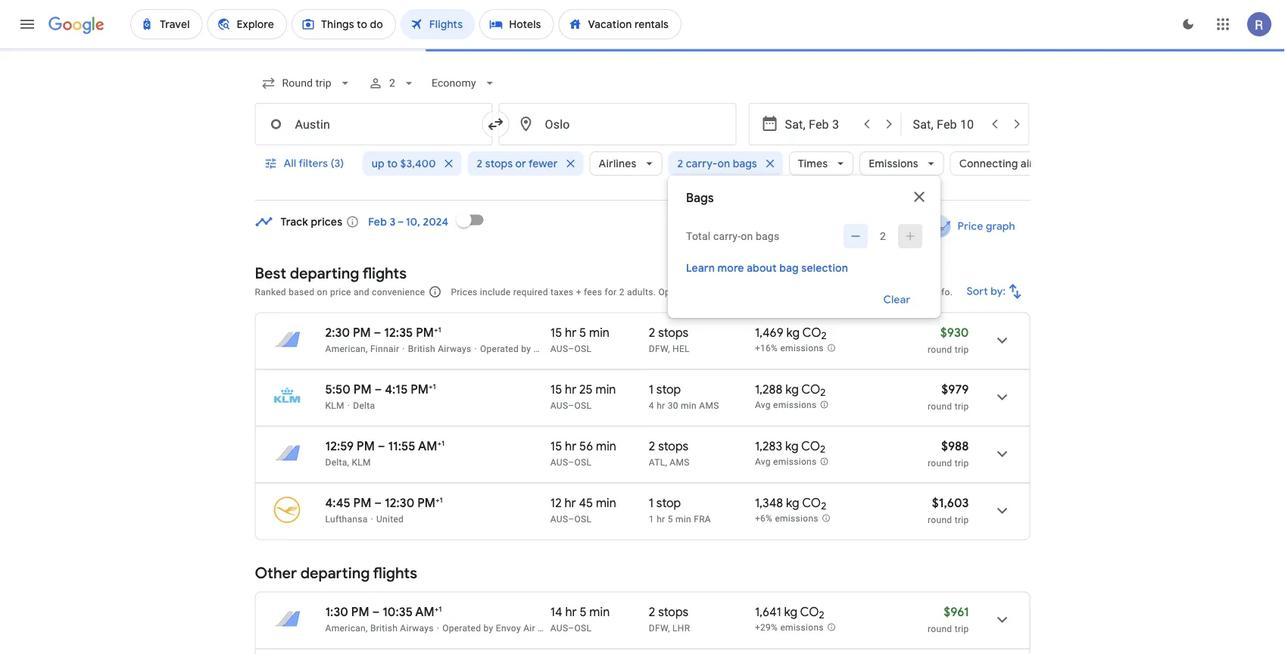 Task type: vqa. For each thing, say whether or not it's contained in the screenshot.
'Send' inside the Send Product Feedback button
no



Task type: locate. For each thing, give the bounding box(es) containing it.
hr inside 14 hr 5 min aus – osl
[[565, 605, 577, 620]]

2 stops flight. element up atl at the bottom right of the page
[[649, 439, 689, 456]]

4 osl from the top
[[575, 514, 592, 525]]

aus
[[551, 344, 568, 354], [551, 400, 568, 411], [551, 457, 568, 468], [551, 514, 568, 525], [551, 623, 568, 634]]

flights up convenience
[[363, 264, 407, 283]]

5 trip from the top
[[955, 624, 969, 634]]

co inside 1,469 kg co 2
[[803, 325, 822, 341]]

+ for 10:35 am
[[435, 605, 439, 614]]

clear button
[[865, 282, 929, 318]]

bags left the "times"
[[733, 157, 757, 170]]

2 vertical spatial 5
[[580, 605, 587, 620]]

on for ranked
[[317, 287, 328, 297]]

1 vertical spatial airways
[[400, 623, 434, 634]]

delta,
[[325, 457, 349, 468]]

5 left fra
[[668, 514, 673, 525]]

passenger assistance button
[[838, 287, 932, 297]]

main menu image
[[18, 15, 36, 33]]

connecting airports button
[[950, 145, 1087, 182]]

close dialog image
[[911, 188, 929, 206]]

3 aus from the top
[[551, 457, 568, 468]]

0 horizontal spatial airways
[[400, 623, 434, 634]]

1 vertical spatial on
[[741, 230, 753, 242]]

+ for 4:15 pm
[[429, 382, 433, 391]]

4 trip from the top
[[955, 515, 969, 525]]

– inside 15 hr 56 min aus – osl
[[568, 457, 575, 468]]

min right the 45
[[596, 495, 617, 511]]

aus for 15 hr 56 min
[[551, 457, 568, 468]]

25
[[580, 382, 593, 397]]

1 1 stop flight. element from the top
[[649, 382, 681, 400]]

2 vertical spatial  image
[[437, 623, 440, 634]]

american, down departure time: 1:30 pm. text field at the bottom left of page
[[325, 623, 368, 634]]

$961
[[944, 605, 969, 620]]

reg
[[564, 344, 581, 354]]

+ inside 4:45 pm – 12:30 pm + 1
[[436, 495, 440, 505]]

1 15 from the top
[[551, 325, 562, 341]]

+ up british airways
[[434, 325, 438, 334]]

round inside $1,603 round trip
[[928, 515, 953, 525]]

0 vertical spatial on
[[717, 157, 730, 170]]

hr inside 15 hr 56 min aus – osl
[[565, 439, 577, 454]]

avg for 1,283
[[755, 457, 771, 468]]

min up eagle
[[590, 605, 610, 620]]

,
[[668, 344, 670, 354], [665, 457, 668, 468], [668, 623, 670, 634]]

round
[[928, 344, 953, 355], [928, 401, 953, 412], [928, 458, 953, 469], [928, 515, 953, 525], [928, 624, 953, 634]]

min inside 15 hr 5 min aus – osl
[[589, 325, 610, 341]]

osl inside 12 hr 45 min aus – osl
[[575, 514, 592, 525]]

1 round from the top
[[928, 344, 953, 355]]

co right 1,283
[[802, 439, 821, 454]]

graph
[[986, 220, 1016, 233]]

hr inside 15 hr 25 min aus – osl
[[565, 382, 577, 397]]

1 vertical spatial ,
[[665, 457, 668, 468]]

10:35
[[383, 605, 413, 620]]

emissions down 1,288 kg co 2
[[774, 400, 817, 411]]

2 horizontal spatial  image
[[437, 623, 440, 634]]

finnair
[[370, 344, 399, 354], [598, 344, 627, 354]]

carry- for 2
[[686, 157, 717, 170]]

961 US dollars text field
[[944, 605, 969, 620]]

round inside $930 round trip
[[928, 344, 953, 355]]

0 vertical spatial departing
[[290, 264, 359, 283]]

1 horizontal spatial finnair
[[598, 344, 627, 354]]

and down more
[[733, 287, 749, 297]]

2 15 from the top
[[551, 382, 562, 397]]

15 for 15 hr 5 min
[[551, 325, 562, 341]]

0 vertical spatial 2 stops flight. element
[[649, 325, 689, 343]]

1 aus from the top
[[551, 344, 568, 354]]

– inside 15 hr 5 min aus – osl
[[568, 344, 575, 354]]

airways down the arrival time: 10:35 am on  sunday, february 4. "text box"
[[400, 623, 434, 634]]

1 right 10:35
[[439, 605, 442, 614]]

total duration 15 hr 5 min. element
[[551, 325, 649, 343]]

aus for 15 hr 25 min
[[551, 400, 568, 411]]

 image
[[348, 400, 350, 411], [371, 514, 373, 525], [437, 623, 440, 634]]

min inside 14 hr 5 min aus – osl
[[590, 605, 610, 620]]

5 for 14 hr 5 min
[[580, 605, 587, 620]]

 image left the delta
[[348, 400, 350, 411]]

flight details. leaves austin-bergstrom international airport at 4:45 pm on saturday, february 3 and arrives at oslo airport at 12:30 pm on sunday, february 4. image
[[984, 493, 1021, 529]]

1 horizontal spatial on
[[717, 157, 730, 170]]

aus inside 15 hr 56 min aus – osl
[[551, 457, 568, 468]]

+ inside "12:59 pm – 11:55 am + 1"
[[437, 439, 442, 448]]

min inside 15 hr 56 min aus – osl
[[596, 439, 617, 454]]

bags inside popup button
[[733, 157, 757, 170]]

0 horizontal spatial  image
[[348, 400, 350, 411]]

3 15 from the top
[[551, 439, 562, 454]]

11:55
[[388, 439, 416, 454]]

$1,603 round trip
[[928, 495, 969, 525]]

american, down 'departure time: 2:30 pm.' text box
[[325, 344, 368, 354]]

2 2 stops flight. element from the top
[[649, 439, 689, 456]]

1 inside 5:50 pm – 4:15 pm + 1
[[433, 382, 436, 391]]

4 round from the top
[[928, 515, 953, 525]]

1 vertical spatial 1 stop flight. element
[[649, 495, 681, 513]]

aus for 14 hr 5 min
[[551, 623, 568, 634]]

kg for 1,641
[[784, 605, 798, 620]]

on inside popup button
[[717, 157, 730, 170]]

0 vertical spatial dfw
[[649, 344, 668, 354]]

1,288
[[755, 382, 783, 397]]

emissions for 1,641
[[781, 623, 824, 633]]

dfw inside 2 stops dfw , lhr
[[649, 623, 668, 634]]

1 inside 2:30 pm – 12:35 pm + 1
[[438, 325, 441, 334]]

stops inside popup button
[[485, 157, 513, 170]]

1 stop flight. element up 30
[[649, 382, 681, 400]]

aus down 14
[[551, 623, 568, 634]]

hr for 14 hr 5 min
[[565, 605, 577, 620]]

carry- up bags
[[686, 157, 717, 170]]

stops up lhr
[[658, 605, 689, 620]]

2 inside 1,469 kg co 2
[[822, 330, 827, 343]]

2 trip from the top
[[955, 401, 969, 412]]

kg inside 1,348 kg co 2
[[786, 495, 800, 511]]

1 down atl at the bottom right of the page
[[649, 495, 654, 511]]

1 left fra
[[649, 514, 654, 525]]

1 vertical spatial avg emissions
[[755, 457, 817, 468]]

2 vertical spatial on
[[317, 287, 328, 297]]

1 vertical spatial 5
[[668, 514, 673, 525]]

1 vertical spatial flights
[[373, 564, 417, 583]]

learn more about tracked prices image
[[346, 215, 359, 229]]

leaves austin-bergstrom international airport at 12:59 pm on saturday, february 3 and arrives at oslo airport at 11:55 am on sunday, february 4. element
[[325, 439, 445, 454]]

hr inside 15 hr 5 min aus – osl
[[565, 325, 577, 341]]

kg inside 1,288 kg co 2
[[786, 382, 799, 397]]

aus inside 14 hr 5 min aus – osl
[[551, 623, 568, 634]]

track prices
[[281, 215, 343, 229]]

2 dfw from the top
[[649, 623, 668, 634]]

1 stop flight. element for 15 hr 25 min
[[649, 382, 681, 400]]

charges
[[697, 287, 731, 297]]

airlines button
[[589, 145, 662, 182]]

15 hr 56 min aus – osl
[[551, 439, 617, 468]]

1 vertical spatial carry-
[[714, 230, 741, 242]]

min left fra
[[676, 514, 692, 525]]

hr left 25 at the left
[[565, 382, 577, 397]]

None field
[[255, 70, 359, 97], [426, 70, 503, 97], [255, 70, 359, 97], [426, 70, 503, 97]]

+ inside 1:30 pm – 10:35 am + 1
[[435, 605, 439, 614]]

1 vertical spatial departing
[[301, 564, 370, 583]]

– right "as"
[[568, 623, 575, 634]]

1 avg emissions from the top
[[755, 400, 817, 411]]

aus up 12
[[551, 457, 568, 468]]

0 vertical spatial ams
[[699, 400, 719, 411]]

1 right 11:55
[[442, 439, 445, 448]]

+ inside 2:30 pm – 12:35 pm + 1
[[434, 325, 438, 334]]

ams right atl at the bottom right of the page
[[670, 457, 690, 468]]

15 for 15 hr 25 min
[[551, 382, 562, 397]]

dfw left hel
[[649, 344, 668, 354]]

, up 1 stop 1 hr 5 min fra
[[665, 457, 668, 468]]

 image down the arrival time: 10:35 am on  sunday, february 4. "text box"
[[437, 623, 440, 634]]

convenience
[[372, 287, 425, 297]]

15 inside 15 hr 56 min aus – osl
[[551, 439, 562, 454]]

and
[[354, 287, 370, 297], [733, 287, 749, 297]]

stops for 15 hr 5 min
[[658, 325, 689, 341]]

4 aus from the top
[[551, 514, 568, 525]]

co inside 1,288 kg co 2
[[802, 382, 821, 397]]

1 vertical spatial bags
[[756, 230, 780, 242]]

by left nordic
[[521, 344, 531, 354]]

main content containing best departing flights
[[255, 202, 1031, 655]]

Return text field
[[913, 104, 983, 145]]

Departure time: 5:50 PM. text field
[[325, 382, 372, 397]]

0 vertical spatial bags
[[733, 157, 757, 170]]

2 aus from the top
[[551, 400, 568, 411]]

ranked
[[255, 287, 286, 297]]

stops for 14 hr 5 min
[[658, 605, 689, 620]]

2 stops flight. element for 15 hr 5 min
[[649, 325, 689, 343]]

avg emissions down 1,283 kg co 2
[[755, 457, 817, 468]]

1
[[438, 325, 441, 334], [433, 382, 436, 391], [649, 382, 654, 397], [442, 439, 445, 448], [440, 495, 443, 505], [649, 495, 654, 511], [649, 514, 654, 525], [439, 605, 442, 614]]

round inside the $988 round trip
[[928, 458, 953, 469]]

15 up operated by nordic reg for finnair at the left bottom
[[551, 325, 562, 341]]

emissions for 1,469
[[781, 343, 824, 354]]

track
[[281, 215, 308, 229]]

0 horizontal spatial ams
[[670, 457, 690, 468]]

operated left envoy
[[443, 623, 481, 634]]

co inside 1,348 kg co 2
[[802, 495, 821, 511]]

2:30 pm – 12:35 pm + 1
[[325, 325, 441, 341]]

0 vertical spatial by
[[521, 344, 531, 354]]

total duration 14 hr 5 min. element
[[551, 605, 649, 622]]

dfw for 14 hr 5 min
[[649, 623, 668, 634]]

delta
[[353, 400, 375, 411]]

0 vertical spatial 15
[[551, 325, 562, 341]]

5 aus from the top
[[551, 623, 568, 634]]

as
[[538, 623, 548, 634]]

3 osl from the top
[[575, 457, 592, 468]]

on left price
[[317, 287, 328, 297]]

co right 1,288
[[802, 382, 821, 397]]

emissions down 1,283 kg co 2
[[774, 457, 817, 468]]

stops up atl at the bottom right of the page
[[658, 439, 689, 454]]

trip
[[955, 344, 969, 355], [955, 401, 969, 412], [955, 458, 969, 469], [955, 515, 969, 525], [955, 624, 969, 634]]

+
[[576, 287, 582, 297], [434, 325, 438, 334], [429, 382, 433, 391], [437, 439, 442, 448], [436, 495, 440, 505], [435, 605, 439, 614]]

– down total duration 12 hr 45 min. element
[[568, 514, 575, 525]]

on for total
[[741, 230, 753, 242]]

trip inside $1,603 round trip
[[955, 515, 969, 525]]

emissions for 1,283
[[774, 457, 817, 468]]

hr for 15 hr 56 min
[[565, 439, 577, 454]]

 image for 12:30 pm
[[371, 514, 373, 525]]

1:30
[[325, 605, 348, 620]]

2 osl from the top
[[575, 400, 592, 411]]

15 left 56
[[551, 439, 562, 454]]

trip down $1,603 text field
[[955, 515, 969, 525]]

+ right 10:35
[[435, 605, 439, 614]]

round for $988
[[928, 458, 953, 469]]

, left hel
[[668, 344, 670, 354]]

1 stop flight. element for 12 hr 45 min
[[649, 495, 681, 513]]

2 stops flight. element for 14 hr 5 min
[[649, 605, 689, 622]]

2 round from the top
[[928, 401, 953, 412]]

2 carry-on bags button
[[668, 145, 783, 182]]

operated for 12:35 pm
[[480, 344, 519, 354]]

1 vertical spatial dfw
[[649, 623, 668, 634]]

1 right 12:30
[[440, 495, 443, 505]]

1 horizontal spatial for
[[605, 287, 617, 297]]

0 vertical spatial american,
[[325, 344, 368, 354]]

kg up +29% emissions
[[784, 605, 798, 620]]

round inside $979 round trip
[[928, 401, 953, 412]]

1 vertical spatial ams
[[670, 457, 690, 468]]

total duration 15 hr 56 min. element
[[551, 439, 649, 456]]

flights
[[363, 264, 407, 283], [373, 564, 417, 583]]

operated
[[480, 344, 519, 354], [443, 623, 481, 634]]

2 inside 1,288 kg co 2
[[821, 387, 826, 399]]

2 stops flight. element up lhr
[[649, 605, 689, 622]]

3 – 10,
[[390, 215, 421, 229]]

0 horizontal spatial british
[[370, 623, 398, 634]]

2
[[389, 77, 395, 89], [477, 157, 482, 170], [677, 157, 683, 170], [880, 230, 886, 242], [619, 287, 625, 297], [649, 325, 656, 341], [822, 330, 827, 343], [821, 387, 826, 399], [649, 439, 656, 454], [821, 443, 826, 456], [821, 500, 827, 513], [649, 605, 656, 620], [819, 609, 825, 622]]

2 stops flight. element for 15 hr 56 min
[[649, 439, 689, 456]]

co for 1,283
[[802, 439, 821, 454]]

round for $961
[[928, 624, 953, 634]]

5 inside 15 hr 5 min aus – osl
[[580, 325, 587, 341]]

kg for 1,469
[[787, 325, 800, 341]]

hr right 14
[[565, 605, 577, 620]]

1 2 stops flight. element from the top
[[649, 325, 689, 343]]

avg emissions down 1,288 kg co 2
[[755, 400, 817, 411]]

1 horizontal spatial and
[[733, 287, 749, 297]]

$988
[[942, 439, 969, 454]]

stops up hel
[[658, 325, 689, 341]]

15 inside 15 hr 25 min aus – osl
[[551, 382, 562, 397]]

1 horizontal spatial by
[[521, 344, 531, 354]]

aus for 15 hr 5 min
[[551, 344, 568, 354]]

1 vertical spatial stop
[[657, 495, 681, 511]]

hr right 12
[[565, 495, 576, 511]]

0 vertical spatial operated
[[480, 344, 519, 354]]

2 vertical spatial 15
[[551, 439, 562, 454]]

2 vertical spatial ,
[[668, 623, 670, 634]]

total
[[686, 230, 711, 242]]

5 osl from the top
[[575, 623, 592, 634]]

atl
[[649, 457, 665, 468]]

american
[[551, 623, 591, 634]]

– left 11:55
[[378, 439, 385, 454]]

1 dfw from the top
[[649, 344, 668, 354]]

trip down $988
[[955, 458, 969, 469]]

1 horizontal spatial ams
[[699, 400, 719, 411]]

trip inside the $988 round trip
[[955, 458, 969, 469]]

connecting airports
[[959, 157, 1061, 170]]

aus down 12
[[551, 514, 568, 525]]

carry- inside popup button
[[686, 157, 717, 170]]

+ right 4:15
[[429, 382, 433, 391]]

stops inside 2 stops dfw , lhr
[[658, 605, 689, 620]]

envoy
[[496, 623, 521, 634]]

osl
[[575, 344, 592, 354], [575, 400, 592, 411], [575, 457, 592, 468], [575, 514, 592, 525], [575, 623, 592, 634]]

and right price
[[354, 287, 370, 297]]

co for 1,288
[[802, 382, 821, 397]]

0 horizontal spatial on
[[317, 287, 328, 297]]

price
[[330, 287, 351, 297]]

round inside $961 round trip
[[928, 624, 953, 634]]

1 horizontal spatial airways
[[438, 344, 472, 354]]

1 vertical spatial am
[[415, 605, 435, 620]]

aus down total duration 15 hr 5 min. element
[[551, 344, 568, 354]]

45
[[579, 495, 593, 511]]

+ right 11:55
[[437, 439, 442, 448]]

operated by envoy air as american eagle
[[443, 623, 617, 634]]

1 horizontal spatial klm
[[352, 457, 371, 468]]

min inside 1 stop 4 hr 30 min ams
[[681, 400, 697, 411]]

1 vertical spatial 2 stops flight. element
[[649, 439, 689, 456]]

layover (1 of 2) is a 44 min layover at dallas/fort worth international airport in dallas. layover (2 of 2) is a 1 hr 5 min layover at heathrow airport in london. element
[[649, 622, 748, 634]]

min right 30
[[681, 400, 697, 411]]

5 up reg on the bottom of the page
[[580, 325, 587, 341]]

trip down 979 us dollars text field on the right of the page
[[955, 401, 969, 412]]

trip inside $961 round trip
[[955, 624, 969, 634]]

kg for 1,283
[[786, 439, 799, 454]]

– down total duration 15 hr 56 min. element
[[568, 457, 575, 468]]

, inside 2 stops dfw , hel
[[668, 344, 670, 354]]

hr inside 12 hr 45 min aus – osl
[[565, 495, 576, 511]]

aus inside 15 hr 25 min aus – osl
[[551, 400, 568, 411]]

0 vertical spatial  image
[[348, 400, 350, 411]]

1 stop 4 hr 30 min ams
[[649, 382, 719, 411]]

0 vertical spatial 5
[[580, 325, 587, 341]]

american, british airways
[[325, 623, 434, 634]]

osl inside 15 hr 5 min aus – osl
[[575, 344, 592, 354]]

2 avg emissions from the top
[[755, 457, 817, 468]]

flight details. leaves austin-bergstrom international airport at 5:50 pm on saturday, february 3 and arrives at oslo airport at 4:15 pm on sunday, february 4. image
[[984, 379, 1021, 416]]

hr up reg on the bottom of the page
[[565, 325, 577, 341]]

(3)
[[331, 157, 344, 170]]

dfw
[[649, 344, 668, 354], [649, 623, 668, 634]]

trip inside $930 round trip
[[955, 344, 969, 355]]

kg up +16% emissions at the bottom right
[[787, 325, 800, 341]]

0 vertical spatial flights
[[363, 264, 407, 283]]

stops
[[485, 157, 513, 170], [658, 325, 689, 341], [658, 439, 689, 454], [658, 605, 689, 620]]

12:59
[[325, 439, 354, 454]]

round down 979 us dollars text field on the right of the page
[[928, 401, 953, 412]]

swap origin and destination. image
[[487, 115, 505, 133]]

operated left nordic
[[480, 344, 519, 354]]

0 vertical spatial am
[[418, 439, 437, 454]]

1 up british airways
[[438, 325, 441, 334]]

1 finnair from the left
[[370, 344, 399, 354]]

5 round from the top
[[928, 624, 953, 634]]

co for 1,469
[[803, 325, 822, 341]]

0 horizontal spatial by
[[484, 623, 494, 634]]

988 US dollars text field
[[942, 439, 969, 454]]

dfw inside 2 stops dfw , hel
[[649, 344, 668, 354]]

osl for 15 hr 56 min
[[575, 457, 592, 468]]

2 avg from the top
[[755, 457, 771, 468]]

min
[[589, 325, 610, 341], [596, 382, 616, 397], [681, 400, 697, 411], [596, 439, 617, 454], [596, 495, 617, 511], [676, 514, 692, 525], [590, 605, 610, 620]]

klm
[[325, 400, 345, 411], [352, 457, 371, 468]]

co inside 1,283 kg co 2
[[802, 439, 821, 454]]

1,469
[[755, 325, 784, 341]]

osl inside 15 hr 25 min aus – osl
[[575, 400, 592, 411]]

hr inside 1 stop 1 hr 5 min fra
[[657, 514, 665, 525]]

stops inside "2 stops atl , ams"
[[658, 439, 689, 454]]

emissions for 1,348
[[775, 514, 819, 524]]

0 vertical spatial avg
[[755, 400, 771, 411]]

round down '$930'
[[928, 344, 953, 355]]

3 trip from the top
[[955, 458, 969, 469]]

by for 14
[[484, 623, 494, 634]]

layover (1 of 2) is a 1 hr 23 min layover at hartsfield-jackson atlanta international airport in atlanta. layover (2 of 2) is a 2 hr 15 min layover at amsterdam airport schiphol in amsterdam. element
[[649, 456, 748, 469]]

ams inside "2 stops atl , ams"
[[670, 457, 690, 468]]

kg right 1,288
[[786, 382, 799, 397]]

0 vertical spatial ,
[[668, 344, 670, 354]]

0 horizontal spatial for
[[583, 344, 595, 354]]

stops inside 2 stops dfw , hel
[[658, 325, 689, 341]]

osl down 56
[[575, 457, 592, 468]]

2 stops atl , ams
[[649, 439, 690, 468]]

ams
[[699, 400, 719, 411], [670, 457, 690, 468]]

Arrival time: 4:15 PM on  Sunday, February 4. text field
[[385, 382, 436, 397]]

departing for best
[[290, 264, 359, 283]]

None text field
[[499, 103, 737, 145]]

1 american, from the top
[[325, 344, 368, 354]]

1 avg from the top
[[755, 400, 771, 411]]

Arrival time: 12:30 PM on  Sunday, February 4. text field
[[385, 495, 443, 511]]

aus inside 12 hr 45 min aus – osl
[[551, 514, 568, 525]]

trip for $1,603
[[955, 515, 969, 525]]

2 vertical spatial 2 stops flight. element
[[649, 605, 689, 622]]

1 vertical spatial klm
[[352, 457, 371, 468]]

0 vertical spatial british
[[408, 344, 436, 354]]

5 inside 14 hr 5 min aus – osl
[[580, 605, 587, 620]]

5 up american
[[580, 605, 587, 620]]

2 stop from the top
[[657, 495, 681, 511]]

1 vertical spatial avg
[[755, 457, 771, 468]]

carry- for total
[[714, 230, 741, 242]]

osl for 14 hr 5 min
[[575, 623, 592, 634]]

bags up learn more about bag selection link
[[756, 230, 780, 242]]

15 hr 25 min aus – osl
[[551, 382, 616, 411]]

0 horizontal spatial finnair
[[370, 344, 399, 354]]

kg for 1,348
[[786, 495, 800, 511]]

hr right 4 at the right of the page
[[657, 400, 665, 411]]

min for 15 hr 25 min
[[596, 382, 616, 397]]

stop up 30
[[657, 382, 681, 397]]

2 stops flight. element
[[649, 325, 689, 343], [649, 439, 689, 456], [649, 605, 689, 622]]

2 inside 2 stops dfw , hel
[[649, 325, 656, 341]]

2 american, from the top
[[325, 623, 368, 634]]

– inside 15 hr 25 min aus – osl
[[568, 400, 575, 411]]

loading results progress bar
[[0, 48, 1286, 52]]

5 for 15 hr 5 min
[[580, 325, 587, 341]]

by for 15
[[521, 344, 531, 354]]

stop inside 1 stop 4 hr 30 min ams
[[657, 382, 681, 397]]

emissions
[[781, 343, 824, 354], [774, 400, 817, 411], [774, 457, 817, 468], [775, 514, 819, 524], [781, 623, 824, 633]]

main content
[[255, 202, 1031, 655]]

– down the total duration 15 hr 25 min. element
[[568, 400, 575, 411]]

1 trip from the top
[[955, 344, 969, 355]]

, inside "2 stops atl , ams"
[[665, 457, 668, 468]]

finnair down total duration 15 hr 5 min. element
[[598, 344, 627, 354]]

dfw left lhr
[[649, 623, 668, 634]]

hr left fra
[[657, 514, 665, 525]]

1 stop 1 hr 5 min fra
[[649, 495, 711, 525]]

1 vertical spatial american,
[[325, 623, 368, 634]]

1 stop from the top
[[657, 382, 681, 397]]

1 inside "12:59 pm – 11:55 am + 1"
[[442, 439, 445, 448]]

learn more about ranking image
[[428, 285, 442, 299]]

3 2 stops flight. element from the top
[[649, 605, 689, 622]]

2 inside '1,641 kg co 2'
[[819, 609, 825, 622]]

kg inside '1,641 kg co 2'
[[784, 605, 798, 620]]

osl inside 15 hr 56 min aus – osl
[[575, 457, 592, 468]]

3 round from the top
[[928, 458, 953, 469]]

0 vertical spatial 1 stop flight. element
[[649, 382, 681, 400]]

american, finnair
[[325, 344, 399, 354]]

sort
[[967, 285, 989, 298]]

0 vertical spatial stop
[[657, 382, 681, 397]]

connecting
[[959, 157, 1018, 170]]

min down fees
[[589, 325, 610, 341]]

on up total carry-on bags
[[717, 157, 730, 170]]

0 vertical spatial avg emissions
[[755, 400, 817, 411]]

1 up 4 at the right of the page
[[649, 382, 654, 397]]

1 inside 1 stop 4 hr 30 min ams
[[649, 382, 654, 397]]

trip inside $979 round trip
[[955, 401, 969, 412]]

1 vertical spatial operated
[[443, 623, 481, 634]]

1 vertical spatial  image
[[371, 514, 373, 525]]

stop up layover (1 of 1) is a 1 hr 5 min layover at frankfurt am main airport in frankfurt. element
[[657, 495, 681, 511]]

1 horizontal spatial  image
[[371, 514, 373, 525]]

co inside '1,641 kg co 2'
[[800, 605, 819, 620]]

min right 56
[[596, 439, 617, 454]]

avg down 1,288
[[755, 400, 771, 411]]

None text field
[[255, 103, 493, 145]]

15 inside 15 hr 5 min aus – osl
[[551, 325, 562, 341]]

1 stop flight. element
[[649, 382, 681, 400], [649, 495, 681, 513]]

2 horizontal spatial on
[[741, 230, 753, 242]]

+ for 11:55 am
[[437, 439, 442, 448]]

1 down british airways
[[433, 382, 436, 391]]

learn
[[686, 261, 715, 275]]

osl inside 14 hr 5 min aus – osl
[[575, 623, 592, 634]]

0 vertical spatial carry-
[[686, 157, 717, 170]]

aus inside 15 hr 5 min aus – osl
[[551, 344, 568, 354]]

+ inside 5:50 pm – 4:15 pm + 1
[[429, 382, 433, 391]]

flight details. leaves austin-bergstrom international airport at 1:30 pm on saturday, february 3 and arrives at oslo airport at 10:35 am on sunday, february 4. image
[[984, 602, 1021, 638]]

hr for 12 hr 45 min
[[565, 495, 576, 511]]

1 osl from the top
[[575, 344, 592, 354]]

osl down the 45
[[575, 514, 592, 525]]

trip for $961
[[955, 624, 969, 634]]

0 horizontal spatial and
[[354, 287, 370, 297]]

hr inside 1 stop 4 hr 30 min ams
[[657, 400, 665, 411]]

1,283 kg co 2
[[755, 439, 826, 456]]

1 horizontal spatial british
[[408, 344, 436, 354]]

+6% emissions
[[755, 514, 819, 524]]

kg inside 1,469 kg co 2
[[787, 325, 800, 341]]

1 vertical spatial by
[[484, 623, 494, 634]]

bags for 2 carry-on bags
[[733, 157, 757, 170]]

2 1 stop flight. element from the top
[[649, 495, 681, 513]]

2 inside 1,283 kg co 2
[[821, 443, 826, 456]]

carry- right total
[[714, 230, 741, 242]]

1 vertical spatial 15
[[551, 382, 562, 397]]

min inside 15 hr 25 min aus – osl
[[596, 382, 616, 397]]

kg inside 1,283 kg co 2
[[786, 439, 799, 454]]

avg
[[755, 400, 771, 411], [755, 457, 771, 468]]

min inside 12 hr 45 min aus – osl
[[596, 495, 617, 511]]

0 vertical spatial klm
[[325, 400, 345, 411]]

departing up ranked based on price and convenience
[[290, 264, 359, 283]]

pm up lufthansa
[[353, 495, 372, 511]]

, inside 2 stops dfw , lhr
[[668, 623, 670, 634]]

stops left or at the top left
[[485, 157, 513, 170]]

selection
[[802, 261, 849, 275]]

am right 10:35
[[415, 605, 435, 620]]

co up +29% emissions
[[800, 605, 819, 620]]

round down $1,603 text field
[[928, 515, 953, 525]]

stop inside 1 stop 1 hr 5 min fra
[[657, 495, 681, 511]]

osl down 25 at the left
[[575, 400, 592, 411]]

for
[[605, 287, 617, 297], [583, 344, 595, 354]]

airways down arrival time: 12:35 pm on  sunday, february 4. text box
[[438, 344, 472, 354]]

date grid
[[853, 220, 899, 233]]

trip down '$930'
[[955, 344, 969, 355]]

None search field
[[255, 65, 1087, 318]]

Arrival time: 12:35 PM on  Sunday, February 4. text field
[[384, 325, 441, 341]]

12
[[551, 495, 562, 511]]

am
[[418, 439, 437, 454], [415, 605, 435, 620]]



Task type: describe. For each thing, give the bounding box(es) containing it.
change appearance image
[[1170, 6, 1207, 42]]

leaves austin-bergstrom international airport at 5:50 pm on saturday, february 3 and arrives at oslo airport at 4:15 pm on sunday, february 4. element
[[325, 382, 436, 397]]

$979 round trip
[[928, 382, 969, 412]]

hr for 15 hr 5 min
[[565, 325, 577, 341]]

fees
[[584, 287, 602, 297]]

aus for 12 hr 45 min
[[551, 514, 568, 525]]

lhr
[[673, 623, 690, 634]]

$930 round trip
[[928, 325, 969, 355]]

all filters (3) button
[[255, 145, 356, 182]]

optional
[[659, 287, 694, 297]]

flights for other departing flights
[[373, 564, 417, 583]]

min for 14 hr 5 min
[[590, 605, 610, 620]]

eagle
[[594, 623, 617, 634]]

1,348 kg co 2
[[755, 495, 827, 513]]

 image for 4:15 pm
[[348, 400, 350, 411]]

Arrival time: 11:55 AM on  Sunday, February 4. text field
[[388, 439, 445, 454]]

price graph button
[[918, 213, 1028, 240]]

filters
[[299, 157, 328, 170]]

+ for 12:30 pm
[[436, 495, 440, 505]]

osl for 15 hr 5 min
[[575, 344, 592, 354]]

4:45 pm – 12:30 pm + 1
[[325, 495, 443, 511]]

co for 1,641
[[800, 605, 819, 620]]

5:50
[[325, 382, 351, 397]]

pm right 4:15
[[411, 382, 429, 397]]

price
[[958, 220, 984, 233]]

emissions for 1,288
[[774, 400, 817, 411]]

layover (1 of 1) is a 1 hr 5 min layover at frankfurt am main airport in frankfurt. element
[[649, 513, 748, 525]]

1,469 kg co 2
[[755, 325, 827, 343]]

930 US dollars text field
[[941, 325, 969, 341]]

14
[[551, 605, 563, 620]]

Departure time: 12:59 PM. text field
[[325, 439, 375, 454]]

0 vertical spatial for
[[605, 287, 617, 297]]

round for $1,603
[[928, 515, 953, 525]]

avg emissions for 1,288
[[755, 400, 817, 411]]

2 inside "popup button"
[[389, 77, 395, 89]]

0 vertical spatial airways
[[438, 344, 472, 354]]

air
[[524, 623, 535, 634]]

airlines
[[599, 157, 636, 170]]

date grid button
[[813, 213, 912, 240]]

pm up the delta
[[354, 382, 372, 397]]

2 button
[[362, 65, 423, 102]]

, for 15 hr 5 min
[[668, 344, 670, 354]]

leaves austin-bergstrom international airport at 4:45 pm on saturday, february 3 and arrives at oslo airport at 12:30 pm on sunday, february 4. element
[[325, 495, 443, 511]]

12 hr 45 min aus – osl
[[551, 495, 617, 525]]

clear
[[884, 293, 911, 307]]

date
[[853, 220, 877, 233]]

1,283
[[755, 439, 783, 454]]

– inside 14 hr 5 min aus – osl
[[568, 623, 575, 634]]

2 inside "2 stops atl , ams"
[[649, 439, 656, 454]]

flight details. leaves austin-bergstrom international airport at 2:30 pm on saturday, february 3 and arrives at oslo airport at 12:35 pm on sunday, february 4. image
[[984, 322, 1021, 359]]

total carry-on bags
[[686, 230, 780, 242]]

british airways
[[408, 344, 472, 354]]

departing for other
[[301, 564, 370, 583]]

stop for 12 hr 45 min
[[657, 495, 681, 511]]

$961 round trip
[[928, 605, 969, 634]]

1603 US dollars text field
[[932, 495, 969, 511]]

2 and from the left
[[733, 287, 749, 297]]

$979
[[942, 382, 969, 397]]

15 for 15 hr 56 min
[[551, 439, 562, 454]]

on for 2
[[717, 157, 730, 170]]

american, for 1:30
[[325, 623, 368, 634]]

ams inside 1 stop 4 hr 30 min ams
[[699, 400, 719, 411]]

prices include required taxes + fees for 2 adults.
[[451, 287, 656, 297]]

 image for 10:35 am
[[437, 623, 440, 634]]

dfw for 15 hr 5 min
[[649, 344, 668, 354]]

pm up american, finnair at left bottom
[[353, 325, 371, 341]]

min for 15 hr 56 min
[[596, 439, 617, 454]]

total duration 12 hr 45 min. element
[[551, 495, 649, 513]]

prices
[[311, 215, 343, 229]]

pm up british airways
[[416, 325, 434, 341]]

trip for $979
[[955, 401, 969, 412]]

fra
[[694, 514, 711, 525]]

, for 15 hr 56 min
[[665, 457, 668, 468]]

2 stops or fewer button
[[467, 145, 583, 182]]

min for 15 hr 5 min
[[589, 325, 610, 341]]

12:35
[[384, 325, 413, 341]]

best
[[255, 264, 286, 283]]

2:30
[[325, 325, 350, 341]]

leaves austin-bergstrom international airport at 2:30 pm on saturday, february 3 and arrives at oslo airport at 12:35 pm on sunday, february 4. element
[[325, 325, 441, 341]]

feb 3 – 10, 2024
[[368, 215, 449, 229]]

pm right 12:30
[[418, 495, 436, 511]]

2 inside 1,348 kg co 2
[[821, 500, 827, 513]]

1 and from the left
[[354, 287, 370, 297]]

2 stops or fewer
[[477, 157, 558, 170]]

1:30 pm – 10:35 am + 1
[[325, 605, 442, 620]]

hr for 15 hr 25 min
[[565, 382, 577, 397]]

co for 1,348
[[802, 495, 821, 511]]

Departure text field
[[785, 104, 855, 145]]

other departing flights
[[255, 564, 417, 583]]

layover (1 of 1) is a 4 hr 30 min layover at amsterdam airport schiphol in amsterdam. element
[[649, 400, 748, 412]]

am for 10:35 am
[[415, 605, 435, 620]]

+ for 12:35 pm
[[434, 325, 438, 334]]

total duration 15 hr 25 min. element
[[551, 382, 649, 400]]

15 hr 5 min aus – osl
[[551, 325, 610, 354]]

learn more about bag selection
[[686, 261, 849, 275]]

trip for $988
[[955, 458, 969, 469]]

flights for best departing flights
[[363, 264, 407, 283]]

up
[[371, 157, 384, 170]]

1 inside 4:45 pm – 12:30 pm + 1
[[440, 495, 443, 505]]

assistance
[[886, 287, 932, 297]]

, for 14 hr 5 min
[[668, 623, 670, 634]]

12:59 pm – 11:55 am + 1
[[325, 439, 445, 454]]

– up united
[[374, 495, 382, 511]]

bags for total carry-on bags
[[756, 230, 780, 242]]

Departure time: 2:30 PM. text field
[[325, 325, 371, 341]]

1,641
[[755, 605, 782, 620]]

1 inside 1:30 pm – 10:35 am + 1
[[439, 605, 442, 614]]

passenger assistance
[[838, 287, 932, 297]]

+16%
[[755, 343, 778, 354]]

5 inside 1 stop 1 hr 5 min fra
[[668, 514, 673, 525]]

layover (1 of 2) is a 1 hr 17 min layover at dallas/fort worth international airport in dallas. layover (2 of 2) is a 1 hr layover at helsinki airport in helsinki. element
[[649, 343, 748, 355]]

all
[[284, 157, 296, 170]]

min inside 1 stop 1 hr 5 min fra
[[676, 514, 692, 525]]

Arrival time: 10:35 AM on  Sunday, February 4. text field
[[383, 605, 442, 620]]

find the best price region
[[255, 202, 1031, 252]]

+29%
[[755, 623, 778, 633]]

2 stops dfw , hel
[[649, 325, 690, 354]]

emissions button
[[860, 145, 944, 182]]

stops for 15 hr 56 min
[[658, 439, 689, 454]]

30
[[668, 400, 679, 411]]

Departure time: 4:45 PM. text field
[[325, 495, 372, 511]]

2 inside 2 stops dfw , lhr
[[649, 605, 656, 620]]

adults.
[[627, 287, 656, 297]]

$3,400
[[400, 157, 436, 170]]

flight details. leaves austin-bergstrom international airport at 12:59 pm on saturday, february 3 and arrives at oslo airport at 11:55 am on sunday, february 4. image
[[984, 436, 1021, 472]]

1,641 kg co 2
[[755, 605, 825, 622]]

– left 4:15
[[375, 382, 382, 397]]

Departure time: 1:30 PM. text field
[[325, 605, 369, 620]]

hel
[[673, 344, 690, 354]]

am for 11:55 am
[[418, 439, 437, 454]]

pm up delta, klm
[[357, 439, 375, 454]]

osl for 15 hr 25 min
[[575, 400, 592, 411]]

trip for $930
[[955, 344, 969, 355]]

more
[[718, 261, 744, 275]]

979 US dollars text field
[[942, 382, 969, 397]]

2024
[[423, 215, 449, 229]]

stop for 15 hr 25 min
[[657, 382, 681, 397]]

12:30
[[385, 495, 415, 511]]

emissions
[[869, 157, 918, 170]]

– left 12:35
[[374, 325, 381, 341]]

bag
[[780, 261, 799, 275]]

2 carry-on bags
[[677, 157, 757, 170]]

up to $3,400
[[371, 157, 436, 170]]

feb
[[368, 215, 387, 229]]

avg for 1,288
[[755, 400, 771, 411]]

+29% emissions
[[755, 623, 824, 633]]

min for 12 hr 45 min
[[596, 495, 617, 511]]

include
[[480, 287, 511, 297]]

avg emissions for 1,283
[[755, 457, 817, 468]]

$988 round trip
[[928, 439, 969, 469]]

0 horizontal spatial klm
[[325, 400, 345, 411]]

american, for 2:30
[[325, 344, 368, 354]]

– inside 12 hr 45 min aus – osl
[[568, 514, 575, 525]]

pm right 1:30
[[351, 605, 369, 620]]

up to $3,400 button
[[362, 145, 461, 182]]

+ left fees
[[576, 287, 582, 297]]

kg for 1,288
[[786, 382, 799, 397]]

– up american, british airways
[[372, 605, 380, 620]]

56
[[580, 439, 593, 454]]

1 vertical spatial british
[[370, 623, 398, 634]]

2 finnair from the left
[[598, 344, 627, 354]]

leaves austin-bergstrom international airport at 1:30 pm on saturday, february 3 and arrives at oslo airport at 10:35 am on sunday, february 4. element
[[325, 605, 442, 620]]

$1,603
[[932, 495, 969, 511]]

none search field containing bags
[[255, 65, 1087, 318]]

nordic
[[534, 344, 562, 354]]

round for $930
[[928, 344, 953, 355]]

osl for 12 hr 45 min
[[575, 514, 592, 525]]

optional charges and
[[659, 287, 751, 297]]

round for $979
[[928, 401, 953, 412]]

times
[[798, 157, 828, 170]]

operated for 10:35 am
[[443, 623, 481, 634]]

4:15
[[385, 382, 408, 397]]

1 vertical spatial for
[[583, 344, 595, 354]]

all filters (3)
[[284, 157, 344, 170]]



